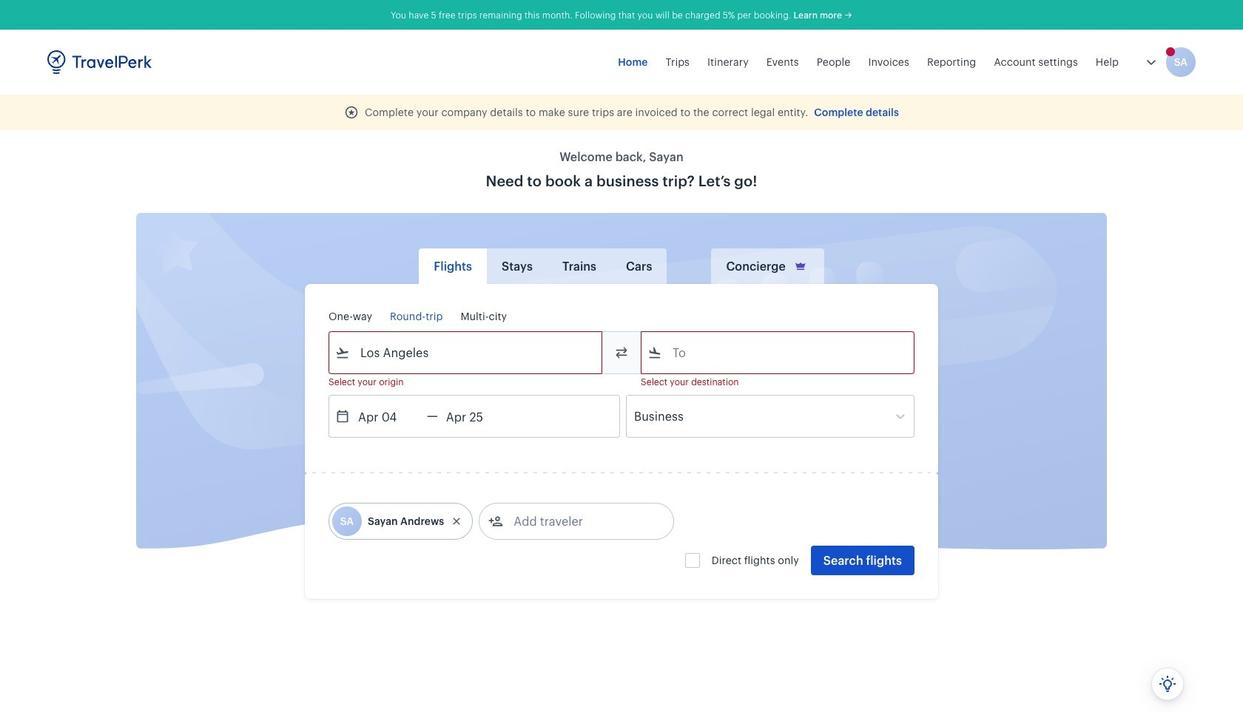 Task type: describe. For each thing, give the bounding box(es) containing it.
To search field
[[662, 341, 895, 365]]

Add traveler search field
[[503, 510, 657, 534]]

From search field
[[350, 341, 582, 365]]



Task type: vqa. For each thing, say whether or not it's contained in the screenshot.
To search box
yes



Task type: locate. For each thing, give the bounding box(es) containing it.
Return text field
[[438, 396, 515, 437]]

Depart text field
[[350, 396, 427, 437]]



